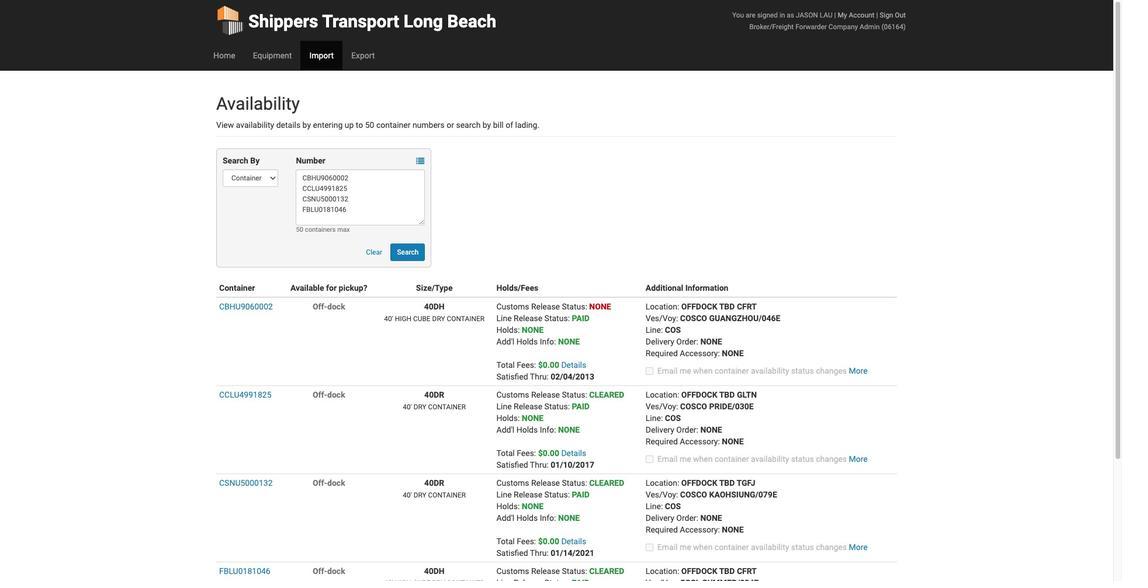 Task type: vqa. For each thing, say whether or not it's contained in the screenshot.


Task type: locate. For each thing, give the bounding box(es) containing it.
me down location : offdock tbd cfrt ves/voy: cosco guangzhou/046e line: cos delivery order : none required accessory : none
[[680, 367, 691, 376]]

0 vertical spatial cos
[[665, 326, 681, 335]]

0 vertical spatial 50
[[365, 120, 374, 130]]

0 vertical spatial customs release status : cleared line release status : paid holds: none add'l holds info: none
[[497, 391, 625, 435]]

:
[[586, 302, 587, 312], [678, 302, 680, 312], [568, 314, 570, 323], [697, 337, 699, 347], [718, 349, 720, 358], [586, 391, 587, 400], [678, 391, 680, 400], [568, 402, 570, 412], [697, 426, 699, 435], [718, 437, 720, 447], [586, 479, 587, 488], [678, 479, 680, 488], [568, 491, 570, 500], [697, 514, 699, 523], [718, 526, 720, 535], [586, 567, 587, 576], [678, 567, 680, 576]]

holds for total fees: $0.00 details satisfied thru: 02/04/2013
[[517, 337, 538, 347]]

entering
[[313, 120, 343, 130]]

2 cos from the top
[[665, 414, 681, 423]]

2 add'l from the top
[[497, 426, 515, 435]]

availability for location : offdock tbd tgfj ves/voy: cosco kaohsiung/079e line: cos delivery order : none required accessory : none
[[751, 543, 789, 552]]

0 vertical spatial search
[[223, 156, 248, 165]]

02/04/2013
[[551, 372, 595, 382]]

fees: inside total fees: $0.00 details satisfied thru: 01/10/2017
[[517, 449, 536, 458]]

dock
[[327, 302, 345, 312], [327, 391, 345, 400], [327, 479, 345, 488], [327, 567, 345, 576]]

2 off-dock from the top
[[313, 391, 345, 400]]

location : offdock tbd tgfj ves/voy: cosco kaohsiung/079e line: cos delivery order : none required accessory : none
[[646, 479, 777, 535]]

customs release status : cleared
[[497, 567, 625, 576]]

holds for total fees: $0.00 details satisfied thru: 01/14/2021
[[517, 514, 538, 523]]

off-dock
[[313, 302, 345, 312], [313, 391, 345, 400], [313, 479, 345, 488], [313, 567, 345, 576]]

2 vertical spatial changes
[[816, 543, 847, 552]]

0 vertical spatial order
[[677, 337, 697, 347]]

0 vertical spatial cleared
[[590, 391, 625, 400]]

1 vertical spatial line
[[497, 402, 512, 412]]

search inside button
[[397, 248, 419, 257]]

2 vertical spatial required
[[646, 526, 678, 535]]

customs release status : cleared line release status : paid holds: none add'l holds info: none down 01/10/2017
[[497, 479, 625, 523]]

2 line: from the top
[[646, 414, 663, 423]]

1 holds from the top
[[517, 337, 538, 347]]

2 delivery from the top
[[646, 426, 675, 435]]

offdock for guangzhou/046e
[[682, 302, 718, 312]]

ves/voy: inside location : offdock tbd cfrt ves/voy: cosco guangzhou/046e line: cos delivery order : none required accessory : none
[[646, 314, 678, 323]]

$0.00 up 01/10/2017
[[538, 449, 559, 458]]

thru: left 02/04/2013
[[530, 372, 549, 382]]

ves/voy: inside location : offdock tbd gltn ves/voy: cosco pride/030e line: cos delivery order : none required accessory : none
[[646, 402, 678, 412]]

paid
[[572, 314, 590, 323], [572, 402, 590, 412], [572, 491, 590, 500]]

2 vertical spatial when
[[693, 543, 713, 552]]

4 location from the top
[[646, 567, 678, 576]]

2 vertical spatial holds
[[517, 514, 538, 523]]

email me when container availability status changes more up tgfj
[[658, 455, 868, 464]]

accessory down guangzhou/046e
[[680, 349, 718, 358]]

customs release status : none line release status : paid holds: none add'l holds info: none
[[497, 302, 611, 347]]

0 vertical spatial thru:
[[530, 372, 549, 382]]

0 vertical spatial line:
[[646, 326, 663, 335]]

total inside total fees: $0.00 details satisfied thru: 01/14/2021
[[497, 537, 515, 547]]

tbd for tgfj
[[720, 479, 735, 488]]

0 vertical spatial info:
[[540, 337, 556, 347]]

1 vertical spatial order
[[677, 426, 697, 435]]

dry for total fees: $0.00 details satisfied thru: 01/10/2017
[[414, 403, 427, 412]]

customs down total fees: $0.00 details satisfied thru: 01/10/2017
[[497, 479, 529, 488]]

status
[[791, 367, 814, 376], [791, 455, 814, 464], [791, 543, 814, 552]]

3 email from the top
[[658, 543, 678, 552]]

by right the details
[[303, 120, 311, 130]]

add'l up total fees: $0.00 details satisfied thru: 02/04/2013
[[497, 337, 515, 347]]

required for location : offdock tbd gltn ves/voy: cosco pride/030e line: cos delivery order : none required accessory : none
[[646, 437, 678, 447]]

line inside customs release status : none line release status : paid holds: none add'l holds info: none
[[497, 314, 512, 323]]

1 vertical spatial 40dr 40' dry container
[[403, 479, 466, 500]]

1 cos from the top
[[665, 326, 681, 335]]

3 location from the top
[[646, 479, 678, 488]]

jason
[[796, 11, 818, 19]]

thru: inside total fees: $0.00 details satisfied thru: 01/14/2021
[[530, 549, 549, 558]]

location
[[646, 302, 678, 312], [646, 391, 678, 400], [646, 479, 678, 488], [646, 567, 678, 576]]

long
[[404, 11, 443, 32]]

2 when from the top
[[693, 455, 713, 464]]

email for location : offdock tbd cfrt ves/voy: cosco guangzhou/046e line: cos delivery order : none required accessory : none
[[658, 367, 678, 376]]

email me when container availability status changes more for location : offdock tbd cfrt ves/voy: cosco guangzhou/046e line: cos delivery order : none required accessory : none
[[658, 367, 868, 376]]

more
[[849, 367, 868, 376], [849, 455, 868, 464], [849, 543, 868, 552]]

line: inside location : offdock tbd gltn ves/voy: cosco pride/030e line: cos delivery order : none required accessory : none
[[646, 414, 663, 423]]

tbd inside location : offdock tbd tgfj ves/voy: cosco kaohsiung/079e line: cos delivery order : none required accessory : none
[[720, 479, 735, 488]]

1 total from the top
[[497, 361, 515, 370]]

tbd for gltn
[[720, 391, 735, 400]]

cosco left 'pride/030e'
[[680, 402, 707, 412]]

when up location : offdock tbd cfrt
[[693, 543, 713, 552]]

offdock inside location : offdock tbd gltn ves/voy: cosco pride/030e line: cos delivery order : none required accessory : none
[[682, 391, 718, 400]]

1 delivery from the top
[[646, 337, 675, 347]]

3 cos from the top
[[665, 502, 681, 512]]

None checkbox
[[646, 368, 654, 375], [646, 456, 654, 464], [646, 544, 654, 552], [646, 368, 654, 375], [646, 456, 654, 464], [646, 544, 654, 552]]

order
[[677, 337, 697, 347], [677, 426, 697, 435], [677, 514, 697, 523]]

3 details from the top
[[561, 537, 587, 547]]

more link for location : offdock tbd tgfj ves/voy: cosco kaohsiung/079e line: cos delivery order : none required accessory : none
[[849, 543, 868, 552]]

3 satisfied from the top
[[497, 549, 528, 558]]

info: up total fees: $0.00 details satisfied thru: 02/04/2013
[[540, 337, 556, 347]]

required for location : offdock tbd cfrt ves/voy: cosco guangzhou/046e line: cos delivery order : none required accessory : none
[[646, 349, 678, 358]]

1 vertical spatial $0.00
[[538, 449, 559, 458]]

cosco
[[680, 314, 707, 323], [680, 402, 707, 412], [680, 491, 707, 500]]

details up 01/14/2021
[[561, 537, 587, 547]]

cleared for location : offdock tbd tgfj ves/voy: cosco kaohsiung/079e line: cos delivery order : none required accessory : none
[[590, 479, 625, 488]]

1 horizontal spatial search
[[397, 248, 419, 257]]

by left bill
[[483, 120, 491, 130]]

ves/voy: inside location : offdock tbd tgfj ves/voy: cosco kaohsiung/079e line: cos delivery order : none required accessory : none
[[646, 491, 678, 500]]

me for location : offdock tbd cfrt ves/voy: cosco guangzhou/046e line: cos delivery order : none required accessory : none
[[680, 367, 691, 376]]

0 vertical spatial paid
[[572, 314, 590, 323]]

$0.00 up 01/14/2021
[[538, 537, 559, 547]]

$0.00
[[538, 361, 559, 370], [538, 449, 559, 458], [538, 537, 559, 547]]

1 vertical spatial changes
[[816, 455, 847, 464]]

as
[[787, 11, 794, 19]]

1 horizontal spatial by
[[483, 120, 491, 130]]

2 40dh from the top
[[424, 567, 445, 576]]

container for total fees: $0.00 details satisfied thru: 01/14/2021
[[428, 492, 466, 500]]

1 order from the top
[[677, 337, 697, 347]]

0 vertical spatial required
[[646, 349, 678, 358]]

1 vertical spatial add'l
[[497, 426, 515, 435]]

import button
[[301, 41, 343, 70]]

order for cosco kaohsiung/079e
[[677, 514, 697, 523]]

1 vertical spatial cleared
[[590, 479, 625, 488]]

cfrt for location : offdock tbd cfrt
[[737, 567, 757, 576]]

0 vertical spatial delivery
[[646, 337, 675, 347]]

out
[[895, 11, 906, 19]]

1 horizontal spatial |
[[877, 11, 878, 19]]

container
[[376, 120, 411, 130], [715, 367, 749, 376], [715, 455, 749, 464], [715, 543, 749, 552]]

details inside total fees: $0.00 details satisfied thru: 02/04/2013
[[561, 361, 587, 370]]

$0.00 for 02/04/2013
[[538, 361, 559, 370]]

2 vertical spatial details
[[561, 537, 587, 547]]

email me when container availability status changes more down the kaohsiung/079e
[[658, 543, 868, 552]]

cos
[[665, 326, 681, 335], [665, 414, 681, 423], [665, 502, 681, 512]]

0 vertical spatial 40dr 40' dry container
[[403, 391, 466, 412]]

container up location : offdock tbd cfrt
[[715, 543, 749, 552]]

2 vertical spatial dry
[[414, 492, 427, 500]]

tbd inside location : offdock tbd gltn ves/voy: cosco pride/030e line: cos delivery order : none required accessory : none
[[720, 391, 735, 400]]

2 satisfied from the top
[[497, 461, 528, 470]]

1 customs release status : cleared line release status : paid holds: none add'l holds info: none from the top
[[497, 391, 625, 435]]

0 vertical spatial satisfied
[[497, 372, 528, 382]]

2 vertical spatial cos
[[665, 502, 681, 512]]

0 vertical spatial cosco
[[680, 314, 707, 323]]

paid for total fees: $0.00 details satisfied thru: 01/14/2021
[[572, 491, 590, 500]]

add'l for total fees: $0.00 details satisfied thru: 02/04/2013
[[497, 337, 515, 347]]

1 vertical spatial cfrt
[[737, 567, 757, 576]]

satisfied inside total fees: $0.00 details satisfied thru: 02/04/2013
[[497, 372, 528, 382]]

holds: inside customs release status : none line release status : paid holds: none add'l holds info: none
[[497, 326, 520, 335]]

1 vertical spatial me
[[680, 455, 691, 464]]

1 line: from the top
[[646, 326, 663, 335]]

1 satisfied from the top
[[497, 372, 528, 382]]

2 vertical spatial line:
[[646, 502, 663, 512]]

3 delivery from the top
[[646, 514, 675, 523]]

container for location : offdock tbd tgfj ves/voy: cosco kaohsiung/079e line: cos delivery order : none required accessory : none
[[715, 543, 749, 552]]

thru: for 02/04/2013
[[530, 372, 549, 382]]

2 vertical spatial cosco
[[680, 491, 707, 500]]

customs for total fees: $0.00 details satisfied thru: 02/04/2013
[[497, 302, 529, 312]]

2 holds from the top
[[517, 426, 538, 435]]

order inside location : offdock tbd gltn ves/voy: cosco pride/030e line: cos delivery order : none required accessory : none
[[677, 426, 697, 435]]

holds up total fees: $0.00 details satisfied thru: 01/14/2021
[[517, 514, 538, 523]]

thru: inside total fees: $0.00 details satisfied thru: 02/04/2013
[[530, 372, 549, 382]]

2 paid from the top
[[572, 402, 590, 412]]

customs release status : cleared line release status : paid holds: none add'l holds info: none
[[497, 391, 625, 435], [497, 479, 625, 523]]

2 details from the top
[[561, 449, 587, 458]]

3 holds from the top
[[517, 514, 538, 523]]

details link up 02/04/2013
[[561, 361, 587, 370]]

thru:
[[530, 372, 549, 382], [530, 461, 549, 470], [530, 549, 549, 558]]

cosco for cosco pride/030e
[[680, 402, 707, 412]]

containers
[[305, 226, 336, 234]]

size/type
[[416, 284, 453, 293]]

2 me from the top
[[680, 455, 691, 464]]

2 total from the top
[[497, 449, 515, 458]]

cleared down 01/14/2021
[[590, 567, 625, 576]]

1 vertical spatial status
[[791, 455, 814, 464]]

required inside location : offdock tbd cfrt ves/voy: cosco guangzhou/046e line: cos delivery order : none required accessory : none
[[646, 349, 678, 358]]

4 off-dock from the top
[[313, 567, 345, 576]]

1 vertical spatial more link
[[849, 455, 868, 464]]

email me when container availability status changes more for location : offdock tbd gltn ves/voy: cosco pride/030e line: cos delivery order : none required accessory : none
[[658, 455, 868, 464]]

details
[[276, 120, 301, 130]]

delivery for location : offdock tbd gltn ves/voy: cosco pride/030e line: cos delivery order : none required accessory : none
[[646, 426, 675, 435]]

info: inside customs release status : none line release status : paid holds: none add'l holds info: none
[[540, 337, 556, 347]]

fees: inside total fees: $0.00 details satisfied thru: 01/14/2021
[[517, 537, 536, 547]]

location inside location : offdock tbd gltn ves/voy: cosco pride/030e line: cos delivery order : none required accessory : none
[[646, 391, 678, 400]]

satisfied for total fees: $0.00 details satisfied thru: 01/14/2021
[[497, 549, 528, 558]]

2 vertical spatial order
[[677, 514, 697, 523]]

satisfied inside total fees: $0.00 details satisfied thru: 01/10/2017
[[497, 461, 528, 470]]

3 email me when container availability status changes more from the top
[[658, 543, 868, 552]]

40dr 40' dry container for total fees: $0.00 details satisfied thru: 01/10/2017
[[403, 391, 466, 412]]

40' for total fees: $0.00 details satisfied thru: 01/14/2021
[[403, 492, 412, 500]]

2 more from the top
[[849, 455, 868, 464]]

2 vertical spatial container
[[428, 492, 466, 500]]

2 vertical spatial accessory
[[680, 526, 718, 535]]

me down location : offdock tbd gltn ves/voy: cosco pride/030e line: cos delivery order : none required accessory : none
[[680, 455, 691, 464]]

1 off-dock from the top
[[313, 302, 345, 312]]

location for location : offdock tbd tgfj ves/voy: cosco kaohsiung/079e line: cos delivery order : none required accessory : none
[[646, 479, 678, 488]]

3 total from the top
[[497, 537, 515, 547]]

home button
[[205, 41, 244, 70]]

2 order from the top
[[677, 426, 697, 435]]

2 thru: from the top
[[530, 461, 549, 470]]

$0.00 up 02/04/2013
[[538, 361, 559, 370]]

0 vertical spatial $0.00
[[538, 361, 559, 370]]

offdock for pride/030e
[[682, 391, 718, 400]]

0 vertical spatial container
[[447, 315, 485, 323]]

3 add'l from the top
[[497, 514, 515, 523]]

clear
[[366, 248, 382, 257]]

1 vertical spatial accessory
[[680, 437, 718, 447]]

2 by from the left
[[483, 120, 491, 130]]

holds up total fees: $0.00 details satisfied thru: 02/04/2013
[[517, 337, 538, 347]]

1 location from the top
[[646, 302, 678, 312]]

0 vertical spatial details
[[561, 361, 587, 370]]

0 vertical spatial details link
[[561, 361, 587, 370]]

more link for location : offdock tbd cfrt ves/voy: cosco guangzhou/046e line: cos delivery order : none required accessory : none
[[849, 367, 868, 376]]

1 vertical spatial fees:
[[517, 449, 536, 458]]

| left sign
[[877, 11, 878, 19]]

1 customs from the top
[[497, 302, 529, 312]]

1 paid from the top
[[572, 314, 590, 323]]

company
[[829, 23, 858, 31]]

availability for location : offdock tbd cfrt ves/voy: cosco guangzhou/046e line: cos delivery order : none required accessory : none
[[751, 367, 789, 376]]

2 40dr from the top
[[425, 479, 444, 488]]

3 holds: from the top
[[497, 502, 520, 512]]

2 vertical spatial status
[[791, 543, 814, 552]]

1 more link from the top
[[849, 367, 868, 376]]

|
[[835, 11, 836, 19], [877, 11, 878, 19]]

delivery inside location : offdock tbd cfrt ves/voy: cosco guangzhou/046e line: cos delivery order : none required accessory : none
[[646, 337, 675, 347]]

0 vertical spatial 40'
[[384, 315, 393, 323]]

email me when container availability status changes more up gltn at the bottom of the page
[[658, 367, 868, 376]]

3 accessory from the top
[[680, 526, 718, 535]]

tbd for cfrt
[[720, 302, 735, 312]]

0 vertical spatial holds
[[517, 337, 538, 347]]

search for search
[[397, 248, 419, 257]]

1 $0.00 from the top
[[538, 361, 559, 370]]

0 vertical spatial dry
[[432, 315, 445, 323]]

customs down total fees: $0.00 details satisfied thru: 01/14/2021
[[497, 567, 529, 576]]

0 horizontal spatial search
[[223, 156, 248, 165]]

more link
[[849, 367, 868, 376], [849, 455, 868, 464], [849, 543, 868, 552]]

email up location : offdock tbd gltn ves/voy: cosco pride/030e line: cos delivery order : none required accessory : none
[[658, 367, 678, 376]]

0 vertical spatial changes
[[816, 367, 847, 376]]

container for location : offdock tbd cfrt ves/voy: cosco guangzhou/046e line: cos delivery order : none required accessory : none
[[715, 367, 749, 376]]

1 40dr from the top
[[425, 391, 444, 400]]

broker/freight
[[750, 23, 794, 31]]

4 dock from the top
[[327, 567, 345, 576]]

2 vertical spatial email
[[658, 543, 678, 552]]

me for location : offdock tbd tgfj ves/voy: cosco kaohsiung/079e line: cos delivery order : none required accessory : none
[[680, 543, 691, 552]]

1 required from the top
[[646, 349, 678, 358]]

off-dock for fblu0181046
[[313, 567, 345, 576]]

1 holds: from the top
[[497, 326, 520, 335]]

| left 'my' on the right of page
[[835, 11, 836, 19]]

1 40dr 40' dry container from the top
[[403, 391, 466, 412]]

add'l up total fees: $0.00 details satisfied thru: 01/10/2017
[[497, 426, 515, 435]]

2 vertical spatial info:
[[540, 514, 556, 523]]

1 vertical spatial 40dr
[[425, 479, 444, 488]]

ves/voy:
[[646, 314, 678, 323], [646, 402, 678, 412], [646, 491, 678, 500]]

1 line from the top
[[497, 314, 512, 323]]

2 customs release status : cleared line release status : paid holds: none add'l holds info: none from the top
[[497, 479, 625, 523]]

holds: up total fees: $0.00 details satisfied thru: 01/10/2017
[[497, 414, 520, 423]]

holds for total fees: $0.00 details satisfied thru: 01/10/2017
[[517, 426, 538, 435]]

beach
[[447, 11, 496, 32]]

1 vertical spatial paid
[[572, 402, 590, 412]]

3 dock from the top
[[327, 479, 345, 488]]

cosco inside location : offdock tbd tgfj ves/voy: cosco kaohsiung/079e line: cos delivery order : none required accessory : none
[[680, 491, 707, 500]]

0 vertical spatial email
[[658, 367, 678, 376]]

add'l
[[497, 337, 515, 347], [497, 426, 515, 435], [497, 514, 515, 523]]

accessory inside location : offdock tbd cfrt ves/voy: cosco guangzhou/046e line: cos delivery order : none required accessory : none
[[680, 349, 718, 358]]

location : offdock tbd gltn ves/voy: cosco pride/030e line: cos delivery order : none required accessory : none
[[646, 391, 757, 447]]

2 status from the top
[[791, 455, 814, 464]]

2 vertical spatial 40'
[[403, 492, 412, 500]]

tbd
[[720, 302, 735, 312], [720, 391, 735, 400], [720, 479, 735, 488], [720, 567, 735, 576]]

changes
[[816, 367, 847, 376], [816, 455, 847, 464], [816, 543, 847, 552]]

sign
[[880, 11, 894, 19]]

email up location : offdock tbd cfrt
[[658, 543, 678, 552]]

availability
[[236, 120, 274, 130], [751, 367, 789, 376], [751, 455, 789, 464], [751, 543, 789, 552]]

1 vertical spatial cosco
[[680, 402, 707, 412]]

2 vertical spatial more link
[[849, 543, 868, 552]]

2 tbd from the top
[[720, 391, 735, 400]]

line down total fees: $0.00 details satisfied thru: 01/10/2017
[[497, 491, 512, 500]]

0 vertical spatial fees:
[[517, 361, 536, 370]]

50
[[365, 120, 374, 130], [296, 226, 303, 234]]

0 vertical spatial total
[[497, 361, 515, 370]]

view availability details by entering up to 50 container numbers or search by bill of lading.
[[216, 120, 540, 130]]

2 vertical spatial fees:
[[517, 537, 536, 547]]

3 more link from the top
[[849, 543, 868, 552]]

fees: inside total fees: $0.00 details satisfied thru: 02/04/2013
[[517, 361, 536, 370]]

container for location : offdock tbd gltn ves/voy: cosco pride/030e line: cos delivery order : none required accessory : none
[[715, 455, 749, 464]]

search button
[[391, 244, 425, 261]]

2 $0.00 from the top
[[538, 449, 559, 458]]

holds: for total fees: $0.00 details satisfied thru: 01/10/2017
[[497, 414, 520, 423]]

offdock
[[682, 302, 718, 312], [682, 391, 718, 400], [682, 479, 718, 488], [682, 567, 718, 576]]

40dh for 40dh
[[424, 567, 445, 576]]

3 $0.00 from the top
[[538, 537, 559, 547]]

total inside total fees: $0.00 details satisfied thru: 01/10/2017
[[497, 449, 515, 458]]

1 thru: from the top
[[530, 372, 549, 382]]

2 customs from the top
[[497, 391, 529, 400]]

container up tgfj
[[715, 455, 749, 464]]

0 horizontal spatial by
[[303, 120, 311, 130]]

1 details link from the top
[[561, 361, 587, 370]]

are
[[746, 11, 756, 19]]

paid inside customs release status : none line release status : paid holds: none add'l holds info: none
[[572, 314, 590, 323]]

cosco inside location : offdock tbd gltn ves/voy: cosco pride/030e line: cos delivery order : none required accessory : none
[[680, 402, 707, 412]]

cclu4991825
[[219, 391, 272, 400]]

1 vertical spatial details
[[561, 449, 587, 458]]

1 accessory from the top
[[680, 349, 718, 358]]

details up 01/10/2017
[[561, 449, 587, 458]]

accessory down 'pride/030e'
[[680, 437, 718, 447]]

required for location : offdock tbd tgfj ves/voy: cosco kaohsiung/079e line: cos delivery order : none required accessory : none
[[646, 526, 678, 535]]

1 vertical spatial holds:
[[497, 414, 520, 423]]

3 when from the top
[[693, 543, 713, 552]]

2 email me when container availability status changes more from the top
[[658, 455, 868, 464]]

3 order from the top
[[677, 514, 697, 523]]

offdock inside location : offdock tbd tgfj ves/voy: cosco kaohsiung/079e line: cos delivery order : none required accessory : none
[[682, 479, 718, 488]]

1 vertical spatial email
[[658, 455, 678, 464]]

3 required from the top
[[646, 526, 678, 535]]

line: inside location : offdock tbd cfrt ves/voy: cosco guangzhou/046e line: cos delivery order : none required accessory : none
[[646, 326, 663, 335]]

2 ves/voy: from the top
[[646, 402, 678, 412]]

required inside location : offdock tbd tgfj ves/voy: cosco kaohsiung/079e line: cos delivery order : none required accessory : none
[[646, 526, 678, 535]]

bill
[[493, 120, 504, 130]]

when for kaohsiung/079e
[[693, 543, 713, 552]]

thru: left 01/10/2017
[[530, 461, 549, 470]]

3 line: from the top
[[646, 502, 663, 512]]

2 location from the top
[[646, 391, 678, 400]]

accessory
[[680, 349, 718, 358], [680, 437, 718, 447], [680, 526, 718, 535]]

for
[[326, 284, 337, 293]]

customs down holds/fees
[[497, 302, 529, 312]]

tbd inside location : offdock tbd cfrt ves/voy: cosco guangzhou/046e line: cos delivery order : none required accessory : none
[[720, 302, 735, 312]]

0 vertical spatial ves/voy:
[[646, 314, 678, 323]]

status
[[562, 302, 586, 312], [545, 314, 568, 323], [562, 391, 586, 400], [545, 402, 568, 412], [562, 479, 586, 488], [545, 491, 568, 500], [562, 567, 586, 576]]

1 info: from the top
[[540, 337, 556, 347]]

add'l inside customs release status : none line release status : paid holds: none add'l holds info: none
[[497, 337, 515, 347]]

2 offdock from the top
[[682, 391, 718, 400]]

details link up 01/14/2021
[[561, 537, 587, 547]]

1 cosco from the top
[[680, 314, 707, 323]]

order inside location : offdock tbd tgfj ves/voy: cosco kaohsiung/079e line: cos delivery order : none required accessory : none
[[677, 514, 697, 523]]

$0.00 inside total fees: $0.00 details satisfied thru: 02/04/2013
[[538, 361, 559, 370]]

me
[[680, 367, 691, 376], [680, 455, 691, 464], [680, 543, 691, 552]]

me up location : offdock tbd cfrt
[[680, 543, 691, 552]]

0 vertical spatial when
[[693, 367, 713, 376]]

40dh inside 40dh 40' high cube dry container
[[424, 302, 445, 312]]

1 vertical spatial thru:
[[530, 461, 549, 470]]

cleared down 02/04/2013
[[590, 391, 625, 400]]

1 more from the top
[[849, 367, 868, 376]]

holds:
[[497, 326, 520, 335], [497, 414, 520, 423], [497, 502, 520, 512]]

2 vertical spatial ves/voy:
[[646, 491, 678, 500]]

in
[[780, 11, 785, 19]]

40dh 40' high cube dry container
[[384, 302, 485, 323]]

customs
[[497, 302, 529, 312], [497, 391, 529, 400], [497, 479, 529, 488], [497, 567, 529, 576]]

when down location : offdock tbd gltn ves/voy: cosco pride/030e line: cos delivery order : none required accessory : none
[[693, 455, 713, 464]]

details for total fees: $0.00 details satisfied thru: 01/14/2021
[[561, 537, 587, 547]]

1 cfrt from the top
[[737, 302, 757, 312]]

number
[[296, 156, 326, 165]]

2 vertical spatial $0.00
[[538, 537, 559, 547]]

holds inside customs release status : none line release status : paid holds: none add'l holds info: none
[[517, 337, 538, 347]]

location inside location : offdock tbd cfrt ves/voy: cosco guangzhou/046e line: cos delivery order : none required accessory : none
[[646, 302, 678, 312]]

0 vertical spatial cfrt
[[737, 302, 757, 312]]

1 status from the top
[[791, 367, 814, 376]]

off- for cclu4991825
[[313, 391, 327, 400]]

line down holds/fees
[[497, 314, 512, 323]]

delivery inside location : offdock tbd tgfj ves/voy: cosco kaohsiung/079e line: cos delivery order : none required accessory : none
[[646, 514, 675, 523]]

release
[[531, 302, 560, 312], [514, 314, 543, 323], [531, 391, 560, 400], [514, 402, 543, 412], [531, 479, 560, 488], [514, 491, 543, 500], [531, 567, 560, 576]]

1 cleared from the top
[[590, 391, 625, 400]]

3 details link from the top
[[561, 537, 587, 547]]

2 vertical spatial details link
[[561, 537, 587, 547]]

accessory inside location : offdock tbd gltn ves/voy: cosco pride/030e line: cos delivery order : none required accessory : none
[[680, 437, 718, 447]]

cos inside location : offdock tbd cfrt ves/voy: cosco guangzhou/046e line: cos delivery order : none required accessory : none
[[665, 326, 681, 335]]

cosco for cosco kaohsiung/079e
[[680, 491, 707, 500]]

1 vertical spatial cos
[[665, 414, 681, 423]]

line down total fees: $0.00 details satisfied thru: 02/04/2013
[[497, 402, 512, 412]]

container right the to
[[376, 120, 411, 130]]

container
[[447, 315, 485, 323], [428, 403, 466, 412], [428, 492, 466, 500]]

details inside total fees: $0.00 details satisfied thru: 01/10/2017
[[561, 449, 587, 458]]

when
[[693, 367, 713, 376], [693, 455, 713, 464], [693, 543, 713, 552]]

3 info: from the top
[[540, 514, 556, 523]]

1 when from the top
[[693, 367, 713, 376]]

thru: inside total fees: $0.00 details satisfied thru: 01/10/2017
[[530, 461, 549, 470]]

1 vertical spatial required
[[646, 437, 678, 447]]

email
[[658, 367, 678, 376], [658, 455, 678, 464], [658, 543, 678, 552]]

delivery inside location : offdock tbd gltn ves/voy: cosco pride/030e line: cos delivery order : none required accessory : none
[[646, 426, 675, 435]]

0 vertical spatial line
[[497, 314, 512, 323]]

order inside location : offdock tbd cfrt ves/voy: cosco guangzhou/046e line: cos delivery order : none required accessory : none
[[677, 337, 697, 347]]

paid for total fees: $0.00 details satisfied thru: 02/04/2013
[[572, 314, 590, 323]]

cfrt inside location : offdock tbd cfrt ves/voy: cosco guangzhou/046e line: cos delivery order : none required accessory : none
[[737, 302, 757, 312]]

clear button
[[360, 244, 389, 261]]

lau
[[820, 11, 833, 19]]

40dh for 40dh 40' high cube dry container
[[424, 302, 445, 312]]

3 off- from the top
[[313, 479, 327, 488]]

csnu5000132 link
[[219, 479, 273, 488]]

details inside total fees: $0.00 details satisfied thru: 01/14/2021
[[561, 537, 587, 547]]

customs down total fees: $0.00 details satisfied thru: 02/04/2013
[[497, 391, 529, 400]]

availability for location : offdock tbd gltn ves/voy: cosco pride/030e line: cos delivery order : none required accessory : none
[[751, 455, 789, 464]]

when for pride/030e
[[693, 455, 713, 464]]

cos inside location : offdock tbd tgfj ves/voy: cosco kaohsiung/079e line: cos delivery order : none required accessory : none
[[665, 502, 681, 512]]

2 cfrt from the top
[[737, 567, 757, 576]]

satisfied inside total fees: $0.00 details satisfied thru: 01/14/2021
[[497, 549, 528, 558]]

2 holds: from the top
[[497, 414, 520, 423]]

info: up total fees: $0.00 details satisfied thru: 01/14/2021
[[540, 514, 556, 523]]

1 vertical spatial details link
[[561, 449, 587, 458]]

cleared for location : offdock tbd gltn ves/voy: cosco pride/030e line: cos delivery order : none required accessory : none
[[590, 391, 625, 400]]

when down location : offdock tbd cfrt ves/voy: cosco guangzhou/046e line: cos delivery order : none required accessory : none
[[693, 367, 713, 376]]

2 vertical spatial delivery
[[646, 514, 675, 523]]

cleared down 01/10/2017
[[590, 479, 625, 488]]

dry inside 40dh 40' high cube dry container
[[432, 315, 445, 323]]

details link
[[561, 361, 587, 370], [561, 449, 587, 458], [561, 537, 587, 547]]

search right the clear button at the top
[[397, 248, 419, 257]]

email me when container availability status changes more
[[658, 367, 868, 376], [658, 455, 868, 464], [658, 543, 868, 552]]

0 horizontal spatial |
[[835, 11, 836, 19]]

required inside location : offdock tbd gltn ves/voy: cosco pride/030e line: cos delivery order : none required accessory : none
[[646, 437, 678, 447]]

email down location : offdock tbd gltn ves/voy: cosco pride/030e line: cos delivery order : none required accessory : none
[[658, 455, 678, 464]]

1 dock from the top
[[327, 302, 345, 312]]

3 fees: from the top
[[517, 537, 536, 547]]

2 more link from the top
[[849, 455, 868, 464]]

fees:
[[517, 361, 536, 370], [517, 449, 536, 458], [517, 537, 536, 547]]

1 vertical spatial delivery
[[646, 426, 675, 435]]

cosco left the kaohsiung/079e
[[680, 491, 707, 500]]

2 vertical spatial email me when container availability status changes more
[[658, 543, 868, 552]]

1 vertical spatial 40'
[[403, 403, 412, 412]]

2 vertical spatial cleared
[[590, 567, 625, 576]]

2 cleared from the top
[[590, 479, 625, 488]]

customs release status : cleared line release status : paid holds: none add'l holds info: none for 01/14/2021
[[497, 479, 625, 523]]

customs release status : cleared line release status : paid holds: none add'l holds info: none down 02/04/2013
[[497, 391, 625, 435]]

additional information
[[646, 284, 729, 293]]

50 left the 'containers'
[[296, 226, 303, 234]]

when for guangzhou/046e
[[693, 367, 713, 376]]

3 customs from the top
[[497, 479, 529, 488]]

details link up 01/10/2017
[[561, 449, 587, 458]]

line: inside location : offdock tbd tgfj ves/voy: cosco kaohsiung/079e line: cos delivery order : none required accessory : none
[[646, 502, 663, 512]]

2 line from the top
[[497, 402, 512, 412]]

order for cosco pride/030e
[[677, 426, 697, 435]]

holds up total fees: $0.00 details satisfied thru: 01/10/2017
[[517, 426, 538, 435]]

2 vertical spatial add'l
[[497, 514, 515, 523]]

total inside total fees: $0.00 details satisfied thru: 02/04/2013
[[497, 361, 515, 370]]

off-dock for cbhu9060002
[[313, 302, 345, 312]]

container
[[219, 284, 255, 293]]

satisfied for total fees: $0.00 details satisfied thru: 01/10/2017
[[497, 461, 528, 470]]

0 vertical spatial 40dh
[[424, 302, 445, 312]]

accessory inside location : offdock tbd tgfj ves/voy: cosco kaohsiung/079e line: cos delivery order : none required accessory : none
[[680, 526, 718, 535]]

$0.00 inside total fees: $0.00 details satisfied thru: 01/14/2021
[[538, 537, 559, 547]]

container up gltn at the bottom of the page
[[715, 367, 749, 376]]

1 vertical spatial satisfied
[[497, 461, 528, 470]]

$0.00 inside total fees: $0.00 details satisfied thru: 01/10/2017
[[538, 449, 559, 458]]

3 line from the top
[[497, 491, 512, 500]]

1 email from the top
[[658, 367, 678, 376]]

ves/voy: for cosco guangzhou/046e
[[646, 314, 678, 323]]

offdock inside location : offdock tbd cfrt ves/voy: cosco guangzhou/046e line: cos delivery order : none required accessory : none
[[682, 302, 718, 312]]

2 vertical spatial total
[[497, 537, 515, 547]]

details up 02/04/2013
[[561, 361, 587, 370]]

cos inside location : offdock tbd gltn ves/voy: cosco pride/030e line: cos delivery order : none required accessory : none
[[665, 414, 681, 423]]

off-
[[313, 302, 327, 312], [313, 391, 327, 400], [313, 479, 327, 488], [313, 567, 327, 576]]

cosco inside location : offdock tbd cfrt ves/voy: cosco guangzhou/046e line: cos delivery order : none required accessory : none
[[680, 314, 707, 323]]

1 vertical spatial ves/voy:
[[646, 402, 678, 412]]

1 offdock from the top
[[682, 302, 718, 312]]

1 ves/voy: from the top
[[646, 314, 678, 323]]

thru: up customs release status : cleared
[[530, 549, 549, 558]]

3 cosco from the top
[[680, 491, 707, 500]]

2 vertical spatial me
[[680, 543, 691, 552]]

holds: down holds/fees
[[497, 326, 520, 335]]

customs inside customs release status : none line release status : paid holds: none add'l holds info: none
[[497, 302, 529, 312]]

1 vertical spatial holds
[[517, 426, 538, 435]]

40dr for total fees: $0.00 details satisfied thru: 01/14/2021
[[425, 479, 444, 488]]

search left by
[[223, 156, 248, 165]]

dock for csnu5000132
[[327, 479, 345, 488]]

40dr 40' dry container
[[403, 391, 466, 412], [403, 479, 466, 500]]

0 vertical spatial holds:
[[497, 326, 520, 335]]

info: up total fees: $0.00 details satisfied thru: 01/10/2017
[[540, 426, 556, 435]]

max
[[337, 226, 350, 234]]

to
[[356, 120, 363, 130]]

40' inside 40dh 40' high cube dry container
[[384, 315, 393, 323]]

0 vertical spatial add'l
[[497, 337, 515, 347]]

0 horizontal spatial 50
[[296, 226, 303, 234]]

accessory up location : offdock tbd cfrt
[[680, 526, 718, 535]]

cosco down additional information
[[680, 314, 707, 323]]

add'l up total fees: $0.00 details satisfied thru: 01/14/2021
[[497, 514, 515, 523]]

holds: up total fees: $0.00 details satisfied thru: 01/14/2021
[[497, 502, 520, 512]]

1 vertical spatial 50
[[296, 226, 303, 234]]

fees: for 01/10/2017
[[517, 449, 536, 458]]

2 fees: from the top
[[517, 449, 536, 458]]

2 vertical spatial line
[[497, 491, 512, 500]]

1 vertical spatial info:
[[540, 426, 556, 435]]

1 vertical spatial more
[[849, 455, 868, 464]]

1 vertical spatial when
[[693, 455, 713, 464]]

50 right the to
[[365, 120, 374, 130]]

location inside location : offdock tbd tgfj ves/voy: cosco kaohsiung/079e line: cos delivery order : none required accessory : none
[[646, 479, 678, 488]]



Task type: describe. For each thing, give the bounding box(es) containing it.
line: for cosco guangzhou/046e
[[646, 326, 663, 335]]

pickup?
[[339, 284, 368, 293]]

cos for cosco kaohsiung/079e
[[665, 502, 681, 512]]

cfrt for location : offdock tbd cfrt ves/voy: cosco guangzhou/046e line: cos delivery order : none required accessory : none
[[737, 302, 757, 312]]

add'l for total fees: $0.00 details satisfied thru: 01/14/2021
[[497, 514, 515, 523]]

customs for total fees: $0.00 details satisfied thru: 01/14/2021
[[497, 479, 529, 488]]

4 customs from the top
[[497, 567, 529, 576]]

export
[[351, 51, 375, 60]]

total fees: $0.00 details satisfied thru: 02/04/2013
[[497, 361, 595, 382]]

details link for total fees: $0.00 details satisfied thru: 01/14/2021
[[561, 537, 587, 547]]

import
[[310, 51, 334, 60]]

40' for total fees: $0.00 details satisfied thru: 02/04/2013
[[384, 315, 393, 323]]

line: for cosco pride/030e
[[646, 414, 663, 423]]

container inside 40dh 40' high cube dry container
[[447, 315, 485, 323]]

show list image
[[416, 157, 425, 166]]

ves/voy: for cosco pride/030e
[[646, 402, 678, 412]]

shippers
[[248, 11, 318, 32]]

account
[[849, 11, 875, 19]]

(06164)
[[882, 23, 906, 31]]

details link for total fees: $0.00 details satisfied thru: 01/10/2017
[[561, 449, 587, 458]]

40dr for total fees: $0.00 details satisfied thru: 01/10/2017
[[425, 391, 444, 400]]

line for total fees: $0.00 details satisfied thru: 02/04/2013
[[497, 314, 512, 323]]

1 by from the left
[[303, 120, 311, 130]]

50 containers max
[[296, 226, 350, 234]]

off- for cbhu9060002
[[313, 302, 327, 312]]

available
[[291, 284, 324, 293]]

available for pickup?
[[291, 284, 368, 293]]

more for location : offdock tbd tgfj ves/voy: cosco kaohsiung/079e line: cos delivery order : none required accessory : none
[[849, 543, 868, 552]]

order for cosco guangzhou/046e
[[677, 337, 697, 347]]

ves/voy: for cosco kaohsiung/079e
[[646, 491, 678, 500]]

signed
[[757, 11, 778, 19]]

sign out link
[[880, 11, 906, 19]]

export button
[[343, 41, 384, 70]]

shippers transport long beach
[[248, 11, 496, 32]]

delivery for location : offdock tbd cfrt ves/voy: cosco guangzhou/046e line: cos delivery order : none required accessory : none
[[646, 337, 675, 347]]

cclu4991825 link
[[219, 391, 272, 400]]

cos for cosco guangzhou/046e
[[665, 326, 681, 335]]

4 offdock from the top
[[682, 567, 718, 576]]

4 tbd from the top
[[720, 567, 735, 576]]

cosco for cosco guangzhou/046e
[[680, 314, 707, 323]]

$0.00 for 01/14/2021
[[538, 537, 559, 547]]

dock for cclu4991825
[[327, 391, 345, 400]]

dock for fblu0181046
[[327, 567, 345, 576]]

info: for 01/14/2021
[[540, 514, 556, 523]]

location : offdock tbd cfrt
[[646, 567, 757, 576]]

total for total fees: $0.00 details satisfied thru: 01/10/2017
[[497, 449, 515, 458]]

or
[[447, 120, 454, 130]]

location for location : offdock tbd cfrt
[[646, 567, 678, 576]]

location for location : offdock tbd cfrt ves/voy: cosco guangzhou/046e line: cos delivery order : none required accessory : none
[[646, 302, 678, 312]]

fees: for 02/04/2013
[[517, 361, 536, 370]]

details link for total fees: $0.00 details satisfied thru: 02/04/2013
[[561, 361, 587, 370]]

accessory for kaohsiung/079e
[[680, 526, 718, 535]]

equipment
[[253, 51, 292, 60]]

my account link
[[838, 11, 875, 19]]

my
[[838, 11, 847, 19]]

total fees: $0.00 details satisfied thru: 01/14/2021
[[497, 537, 595, 558]]

details for total fees: $0.00 details satisfied thru: 01/10/2017
[[561, 449, 587, 458]]

cbhu9060002 link
[[219, 302, 273, 312]]

additional
[[646, 284, 684, 293]]

holds: for total fees: $0.00 details satisfied thru: 01/14/2021
[[497, 502, 520, 512]]

more for location : offdock tbd cfrt ves/voy: cosco guangzhou/046e line: cos delivery order : none required accessory : none
[[849, 367, 868, 376]]

shippers transport long beach link
[[216, 0, 496, 41]]

add'l for total fees: $0.00 details satisfied thru: 01/10/2017
[[497, 426, 515, 435]]

guangzhou/046e
[[709, 314, 781, 323]]

details for total fees: $0.00 details satisfied thru: 02/04/2013
[[561, 361, 587, 370]]

up
[[345, 120, 354, 130]]

Number text field
[[296, 170, 425, 226]]

kaohsiung/079e
[[709, 491, 777, 500]]

email for location : offdock tbd tgfj ves/voy: cosco kaohsiung/079e line: cos delivery order : none required accessory : none
[[658, 543, 678, 552]]

gltn
[[737, 391, 757, 400]]

paid for total fees: $0.00 details satisfied thru: 01/10/2017
[[572, 402, 590, 412]]

information
[[686, 284, 729, 293]]

high
[[395, 315, 412, 323]]

3 cleared from the top
[[590, 567, 625, 576]]

dry for total fees: $0.00 details satisfied thru: 01/14/2021
[[414, 492, 427, 500]]

fblu0181046 link
[[219, 567, 271, 576]]

tgfj
[[737, 479, 756, 488]]

holds/fees
[[497, 284, 539, 293]]

40' for total fees: $0.00 details satisfied thru: 01/10/2017
[[403, 403, 412, 412]]

admin
[[860, 23, 880, 31]]

of
[[506, 120, 513, 130]]

01/14/2021
[[551, 549, 595, 558]]

off-dock for cclu4991825
[[313, 391, 345, 400]]

more link for location : offdock tbd gltn ves/voy: cosco pride/030e line: cos delivery order : none required accessory : none
[[849, 455, 868, 464]]

location : offdock tbd cfrt ves/voy: cosco guangzhou/046e line: cos delivery order : none required accessory : none
[[646, 302, 781, 358]]

container for total fees: $0.00 details satisfied thru: 01/10/2017
[[428, 403, 466, 412]]

fees: for 01/14/2021
[[517, 537, 536, 547]]

info: for 01/10/2017
[[540, 426, 556, 435]]

off- for fblu0181046
[[313, 567, 327, 576]]

thru: for 01/10/2017
[[530, 461, 549, 470]]

01/10/2017
[[551, 461, 595, 470]]

equipment button
[[244, 41, 301, 70]]

you
[[733, 11, 744, 19]]

accessory for pride/030e
[[680, 437, 718, 447]]

delivery for location : offdock tbd tgfj ves/voy: cosco kaohsiung/079e line: cos delivery order : none required accessory : none
[[646, 514, 675, 523]]

transport
[[322, 11, 399, 32]]

satisfied for total fees: $0.00 details satisfied thru: 02/04/2013
[[497, 372, 528, 382]]

cube
[[413, 315, 431, 323]]

changes for location : offdock tbd tgfj ves/voy: cosco kaohsiung/079e line: cos delivery order : none required accessory : none
[[816, 543, 847, 552]]

total for total fees: $0.00 details satisfied thru: 02/04/2013
[[497, 361, 515, 370]]

holds: for total fees: $0.00 details satisfied thru: 02/04/2013
[[497, 326, 520, 335]]

me for location : offdock tbd gltn ves/voy: cosco pride/030e line: cos delivery order : none required accessory : none
[[680, 455, 691, 464]]

availability
[[216, 94, 300, 114]]

line for total fees: $0.00 details satisfied thru: 01/10/2017
[[497, 402, 512, 412]]

info: for 02/04/2013
[[540, 337, 556, 347]]

search by
[[223, 156, 260, 165]]

2 | from the left
[[877, 11, 878, 19]]

status for location : offdock tbd cfrt ves/voy: cosco guangzhou/046e line: cos delivery order : none required accessory : none
[[791, 367, 814, 376]]

numbers
[[413, 120, 445, 130]]

off- for csnu5000132
[[313, 479, 327, 488]]

search
[[456, 120, 481, 130]]

40dr 40' dry container for total fees: $0.00 details satisfied thru: 01/14/2021
[[403, 479, 466, 500]]

status for location : offdock tbd tgfj ves/voy: cosco kaohsiung/079e line: cos delivery order : none required accessory : none
[[791, 543, 814, 552]]

more for location : offdock tbd gltn ves/voy: cosco pride/030e line: cos delivery order : none required accessory : none
[[849, 455, 868, 464]]

pride/030e
[[709, 402, 754, 412]]

total fees: $0.00 details satisfied thru: 01/10/2017
[[497, 449, 595, 470]]

accessory for guangzhou/046e
[[680, 349, 718, 358]]

changes for location : offdock tbd cfrt ves/voy: cosco guangzhou/046e line: cos delivery order : none required accessory : none
[[816, 367, 847, 376]]

you are signed in as jason lau | my account | sign out broker/freight forwarder company admin (06164)
[[733, 11, 906, 31]]

1 | from the left
[[835, 11, 836, 19]]

fblu0181046
[[219, 567, 271, 576]]

lading.
[[515, 120, 540, 130]]

line: for cosco kaohsiung/079e
[[646, 502, 663, 512]]

view
[[216, 120, 234, 130]]

email for location : offdock tbd gltn ves/voy: cosco pride/030e line: cos delivery order : none required accessory : none
[[658, 455, 678, 464]]

cos for cosco pride/030e
[[665, 414, 681, 423]]

forwarder
[[796, 23, 827, 31]]

home
[[213, 51, 235, 60]]

customs release status : cleared line release status : paid holds: none add'l holds info: none for 01/10/2017
[[497, 391, 625, 435]]

line for total fees: $0.00 details satisfied thru: 01/14/2021
[[497, 491, 512, 500]]

by
[[250, 156, 260, 165]]

email me when container availability status changes more for location : offdock tbd tgfj ves/voy: cosco kaohsiung/079e line: cos delivery order : none required accessory : none
[[658, 543, 868, 552]]

off-dock for csnu5000132
[[313, 479, 345, 488]]

csnu5000132
[[219, 479, 273, 488]]

cbhu9060002
[[219, 302, 273, 312]]



